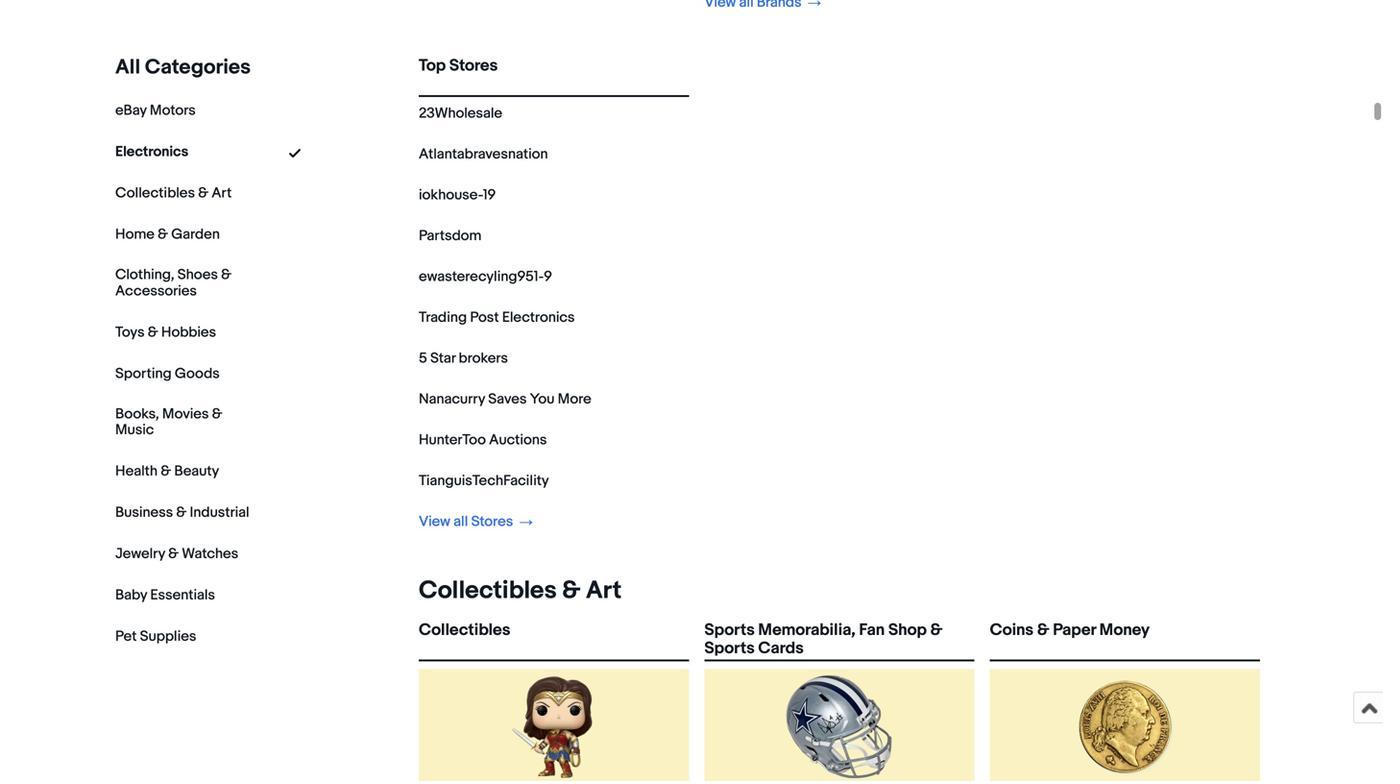 Task type: vqa. For each thing, say whether or not it's contained in the screenshot.
Item description from the seller
no



Task type: locate. For each thing, give the bounding box(es) containing it.
tianguistechfacility
[[419, 472, 549, 489]]

goods
[[175, 365, 220, 382]]

books, movies & music link
[[115, 405, 250, 439]]

atlantabravesnation link
[[419, 146, 548, 163]]

coins & paper money link
[[990, 620, 1260, 656]]

ewasterecyling951-9 link
[[419, 268, 552, 285]]

9
[[544, 268, 552, 285]]

collectibles & art link up collectibles link on the left bottom of the page
[[411, 576, 622, 606]]

1 vertical spatial collectibles
[[419, 576, 557, 606]]

beauty
[[174, 463, 219, 480]]

nanacurry
[[419, 391, 485, 408]]

memorabilia,
[[758, 620, 856, 640]]

electronics down ebay motors
[[115, 143, 188, 160]]

collectibles & art link
[[115, 184, 232, 202], [411, 576, 622, 606]]

jewelry & watches
[[115, 545, 238, 563]]

nanacurry saves you more link
[[419, 391, 591, 408]]

& up garden
[[198, 184, 209, 202]]

1 vertical spatial stores
[[471, 513, 513, 530]]

1 vertical spatial collectibles & art
[[419, 576, 622, 606]]

view
[[419, 513, 450, 530]]

&
[[198, 184, 209, 202], [158, 226, 168, 243], [221, 266, 232, 283], [148, 324, 158, 341], [212, 405, 222, 423], [161, 463, 171, 480], [176, 504, 187, 521], [168, 545, 179, 563], [562, 576, 581, 606], [930, 620, 943, 640], [1037, 620, 1050, 640]]

clothing, shoes & accessories link
[[115, 266, 250, 300]]

electronics link
[[115, 143, 188, 160]]

atlantabravesnation
[[419, 146, 548, 163]]

0 horizontal spatial collectibles & art
[[115, 184, 232, 202]]

music
[[115, 421, 154, 439]]

23wholesale
[[419, 105, 502, 122]]

business
[[115, 504, 173, 521]]

cards
[[758, 639, 804, 659]]

collectibles image
[[496, 669, 612, 781]]

1 sports from the top
[[705, 620, 755, 640]]

19
[[483, 186, 496, 204]]

0 vertical spatial collectibles
[[115, 184, 195, 202]]

0 horizontal spatial collectibles & art link
[[115, 184, 232, 202]]

& right movies
[[212, 405, 222, 423]]

saves
[[488, 391, 527, 408]]

electronics
[[115, 143, 188, 160], [502, 309, 575, 326]]

collectibles & art up 'home & garden' link on the top left of page
[[115, 184, 232, 202]]

0 vertical spatial stores
[[449, 56, 498, 76]]

ewasterecyling951-9
[[419, 268, 552, 285]]

tianguistechfacility link
[[419, 472, 549, 489]]

collectibles & art link up 'home & garden' link on the top left of page
[[115, 184, 232, 202]]

0 vertical spatial collectibles & art
[[115, 184, 232, 202]]

clothing, shoes & accessories
[[115, 266, 232, 300]]

accessories
[[115, 282, 197, 300]]

partsdom link
[[419, 227, 482, 244]]

0 vertical spatial electronics
[[115, 143, 188, 160]]

top
[[419, 56, 446, 76]]

shoes
[[178, 266, 218, 283]]

art up garden
[[212, 184, 232, 202]]

& right health
[[161, 463, 171, 480]]

pet supplies link
[[115, 628, 196, 645]]

collectibles & art
[[115, 184, 232, 202], [419, 576, 622, 606]]

toys & hobbies
[[115, 324, 216, 341]]

art
[[212, 184, 232, 202], [586, 576, 622, 606]]

you
[[530, 391, 555, 408]]

1 horizontal spatial collectibles & art link
[[411, 576, 622, 606]]

1 vertical spatial collectibles & art link
[[411, 576, 622, 606]]

stores
[[449, 56, 498, 76], [471, 513, 513, 530]]

stores right the all
[[471, 513, 513, 530]]

collectibles & art up collectibles link on the left bottom of the page
[[419, 576, 622, 606]]

shop
[[889, 620, 927, 640]]

post
[[470, 309, 499, 326]]

coins & paper money image
[[1068, 669, 1183, 781]]

2 sports from the top
[[705, 639, 755, 659]]

1 vertical spatial electronics
[[502, 309, 575, 326]]

books,
[[115, 405, 159, 423]]

iokhouse-
[[419, 186, 483, 204]]

categories
[[145, 55, 251, 80]]

hobbies
[[161, 324, 216, 341]]

sports memorabilia, fan shop & sports cards
[[705, 620, 943, 659]]

0 horizontal spatial art
[[212, 184, 232, 202]]

& right toys
[[148, 324, 158, 341]]

sporting goods
[[115, 365, 220, 382]]

brokers
[[459, 350, 508, 367]]

1 horizontal spatial collectibles & art
[[419, 576, 622, 606]]

trading post electronics
[[419, 309, 575, 326]]

0 horizontal spatial electronics
[[115, 143, 188, 160]]

stores right top on the left of page
[[449, 56, 498, 76]]

huntertoo auctions link
[[419, 431, 547, 449]]

sporting goods link
[[115, 365, 220, 382]]

& inside books, movies & music
[[212, 405, 222, 423]]

& left paper
[[1037, 620, 1050, 640]]

5 star brokers
[[419, 350, 508, 367]]

auctions
[[489, 431, 547, 449]]

1 vertical spatial art
[[586, 576, 622, 606]]

ebay motors link
[[115, 102, 196, 119]]

1 horizontal spatial art
[[586, 576, 622, 606]]

huntertoo
[[419, 431, 486, 449]]

motors
[[150, 102, 196, 119]]

collectibles
[[115, 184, 195, 202], [419, 576, 557, 606], [419, 620, 510, 640]]

garden
[[171, 226, 220, 243]]

23wholesale link
[[419, 105, 502, 122]]

& right shop
[[930, 620, 943, 640]]

art up collectibles link on the left bottom of the page
[[586, 576, 622, 606]]

partsdom
[[419, 227, 482, 244]]

huntertoo auctions
[[419, 431, 547, 449]]

electronics down 9
[[502, 309, 575, 326]]

clothing,
[[115, 266, 174, 283]]

pet supplies
[[115, 628, 196, 645]]

& right shoes
[[221, 266, 232, 283]]

0 vertical spatial collectibles & art link
[[115, 184, 232, 202]]

books, movies & music
[[115, 405, 222, 439]]



Task type: describe. For each thing, give the bounding box(es) containing it.
coins
[[990, 620, 1034, 640]]

home
[[115, 226, 155, 243]]

baby essentials link
[[115, 587, 215, 604]]

5
[[419, 350, 427, 367]]

fan
[[859, 620, 885, 640]]

coins & paper money
[[990, 620, 1150, 640]]

pet
[[115, 628, 137, 645]]

sporting
[[115, 365, 172, 382]]

iokhouse-19 link
[[419, 186, 496, 204]]

1 horizontal spatial electronics
[[502, 309, 575, 326]]

health & beauty link
[[115, 463, 219, 480]]

trading post electronics link
[[419, 309, 575, 326]]

nanacurry saves you more
[[419, 391, 591, 408]]

all
[[454, 513, 468, 530]]

industrial
[[190, 504, 249, 521]]

& up collectibles link on the left bottom of the page
[[562, 576, 581, 606]]

toys & hobbies link
[[115, 324, 216, 341]]

baby
[[115, 587, 147, 604]]

home & garden
[[115, 226, 220, 243]]

home & garden link
[[115, 226, 220, 243]]

view all stores
[[419, 513, 516, 530]]

sports memorabilia, fan shop & sports cards image
[[782, 669, 897, 781]]

toys
[[115, 324, 145, 341]]

movies
[[162, 405, 209, 423]]

money
[[1100, 620, 1150, 640]]

5 star brokers link
[[419, 350, 508, 367]]

2 vertical spatial collectibles
[[419, 620, 510, 640]]

supplies
[[140, 628, 196, 645]]

& inside sports memorabilia, fan shop & sports cards
[[930, 620, 943, 640]]

all categories
[[115, 55, 251, 80]]

collectibles link
[[419, 620, 689, 656]]

all
[[115, 55, 140, 80]]

0 vertical spatial art
[[212, 184, 232, 202]]

business & industrial
[[115, 504, 249, 521]]

jewelry
[[115, 545, 165, 563]]

& right home
[[158, 226, 168, 243]]

essentials
[[150, 587, 215, 604]]

jewelry & watches link
[[115, 545, 238, 563]]

& inside clothing, shoes & accessories
[[221, 266, 232, 283]]

trading
[[419, 309, 467, 326]]

paper
[[1053, 620, 1096, 640]]

ebay motors
[[115, 102, 196, 119]]

watches
[[182, 545, 238, 563]]

iokhouse-19
[[419, 186, 496, 204]]

baby essentials
[[115, 587, 215, 604]]

business & industrial link
[[115, 504, 249, 521]]

& right jewelry
[[168, 545, 179, 563]]

ewasterecyling951-
[[419, 268, 544, 285]]

more
[[558, 391, 591, 408]]

sports memorabilia, fan shop & sports cards link
[[705, 620, 975, 659]]

& right business
[[176, 504, 187, 521]]

health & beauty
[[115, 463, 219, 480]]

health
[[115, 463, 158, 480]]

star
[[430, 350, 456, 367]]

top stores
[[419, 56, 498, 76]]

view all stores link
[[419, 513, 533, 530]]

ebay
[[115, 102, 147, 119]]



